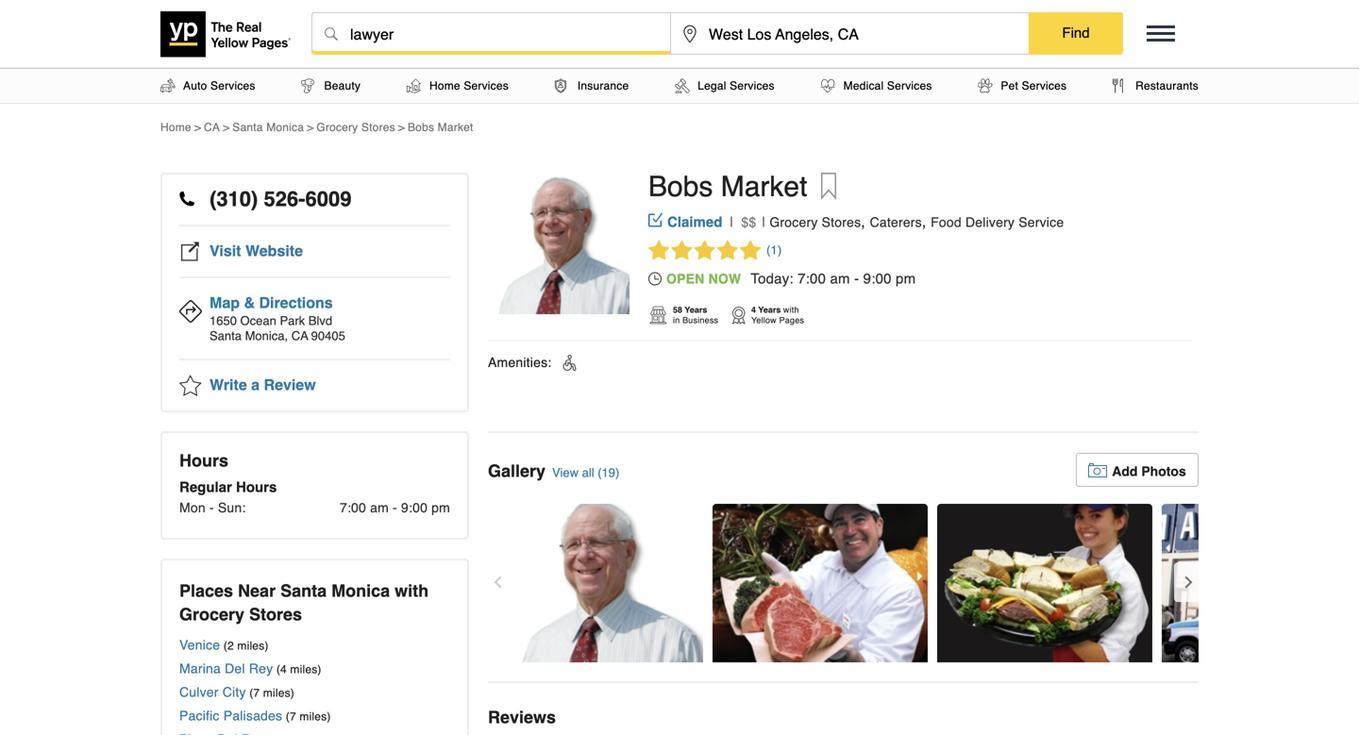 Task type: describe. For each thing, give the bounding box(es) containing it.
home
[[161, 121, 191, 134]]

grocery for grocery stores
[[317, 121, 358, 134]]

service
[[1019, 215, 1064, 230]]

58 years in business
[[673, 305, 719, 325]]

auto
[[183, 79, 207, 93]]

open now today: 7:00 am - 9:00 pm
[[667, 270, 916, 287]]

visit website link
[[179, 227, 450, 279]]

add
[[1113, 464, 1138, 479]]

monica,
[[245, 329, 288, 343]]

mon - sun:
[[179, 500, 246, 516]]

1 , from the left
[[861, 213, 866, 230]]

0 horizontal spatial 9:00
[[401, 500, 428, 516]]

with inside places near santa monica with grocery stores
[[395, 582, 429, 601]]

a
[[251, 376, 260, 394]]

ocean
[[240, 314, 277, 328]]

0 vertical spatial 9:00
[[864, 270, 892, 287]]

browse pet services image
[[979, 79, 993, 93]]

yp image
[[731, 305, 747, 326]]

1 vertical spatial pm
[[432, 500, 450, 516]]

regular hours
[[179, 479, 277, 496]]

marina
[[179, 661, 221, 677]]

4 years with yellow pages
[[752, 305, 805, 325]]

reviews
[[488, 708, 556, 728]]

insurance
[[578, 79, 629, 93]]

review
[[264, 376, 316, 394]]

today:
[[751, 270, 794, 287]]

1 horizontal spatial grocery stores link
[[770, 215, 861, 230]]

write
[[210, 376, 247, 394]]

near
[[238, 582, 276, 601]]

1 horizontal spatial hours
[[236, 479, 277, 496]]

grocery for grocery stores , caterers , food delivery service
[[770, 215, 818, 230]]

visit website
[[210, 242, 303, 260]]

culver city link
[[179, 685, 246, 700]]

add photos link
[[1076, 453, 1199, 487]]

map
[[210, 294, 240, 312]]

Where? text field
[[671, 13, 1029, 55]]

(4
[[276, 663, 287, 677]]

bobs inside breadcrumbs navigation
[[408, 121, 434, 134]]

food delivery service link
[[931, 215, 1064, 230]]

open
[[667, 271, 705, 286]]

stores for grocery stores
[[362, 121, 395, 134]]

grocery stores
[[317, 121, 395, 134]]

stores for grocery stores , caterers , food delivery service
[[822, 215, 861, 230]]

years for business
[[685, 305, 708, 315]]

1 bobs market - santa monica, ca image from the left
[[488, 504, 703, 663]]

sun:
[[218, 500, 246, 516]]

medical
[[844, 79, 884, 93]]

browse legal services image
[[675, 79, 690, 93]]

pacific
[[179, 709, 220, 724]]

services for legal services
[[730, 79, 775, 93]]

market inside breadcrumbs navigation
[[438, 121, 474, 134]]

caterers link
[[870, 215, 922, 230]]

breadcrumbs navigation
[[161, 120, 1199, 135]]

amenities:
[[488, 355, 552, 370]]

visit
[[210, 242, 241, 260]]

grocery stores , caterers , food delivery service
[[770, 213, 1064, 230]]

&
[[244, 294, 255, 312]]

4 bobs market - santa monica, ca image from the left
[[1162, 504, 1360, 663]]

gallery view all (19)
[[488, 462, 620, 481]]

browse restaurants image
[[1113, 79, 1125, 93]]

2 horizontal spatial -
[[855, 270, 860, 287]]

(2
[[224, 640, 234, 653]]

del
[[225, 661, 245, 677]]

business
[[683, 315, 719, 325]]

$$
[[742, 215, 757, 230]]

with inside 4 years with yellow pages
[[784, 305, 799, 315]]

venice
[[179, 638, 220, 653]]

browse home services image
[[407, 79, 421, 93]]

1 horizontal spatial (7
[[286, 711, 296, 724]]

rey
[[249, 661, 273, 677]]

culver
[[179, 685, 219, 700]]

venice (2 miles) marina del rey (4 miles) culver city (7 miles) pacific palisades (7 miles)
[[179, 638, 331, 724]]

monica inside breadcrumbs navigation
[[266, 121, 304, 134]]

pet
[[1001, 79, 1019, 93]]

beauty
[[324, 79, 361, 93]]

1650
[[210, 314, 237, 328]]

1 vertical spatial bobs
[[649, 170, 713, 203]]

write a review link
[[179, 361, 450, 411]]

map & directions 1650 ocean park blvd santa monica, ca 90405
[[210, 294, 345, 343]]

2 bobs market - santa monica, ca image from the left
[[713, 504, 928, 663]]

monica inside places near santa monica with grocery stores
[[332, 582, 390, 601]]

0 vertical spatial pm
[[896, 270, 916, 287]]

miles) up rey
[[237, 640, 269, 653]]

photos
[[1142, 464, 1187, 479]]

ca inside map & directions 1650 ocean park blvd santa monica, ca 90405
[[291, 329, 308, 343]]

(1)
[[767, 243, 782, 257]]

home link
[[161, 121, 191, 134]]

view all (19) link
[[552, 466, 620, 480]]

santa inside breadcrumbs navigation
[[233, 121, 263, 134]]

1 horizontal spatial -
[[393, 500, 397, 516]]

now
[[709, 271, 742, 286]]

(19)
[[598, 466, 620, 480]]

2 , from the left
[[922, 213, 927, 230]]

0 horizontal spatial (7
[[249, 687, 260, 700]]

blvd
[[309, 314, 332, 328]]

pacific palisades link
[[179, 709, 283, 724]]

restaurants
[[1136, 79, 1199, 93]]

the real yellow pages logo image
[[161, 11, 293, 57]]

browse medical services image
[[821, 79, 836, 93]]

1 vertical spatial bobs market
[[649, 170, 808, 203]]

bobs market inside breadcrumbs navigation
[[408, 121, 474, 134]]

santa inside map & directions 1650 ocean park blvd santa monica, ca 90405
[[210, 329, 242, 343]]

6009
[[305, 187, 352, 211]]



Task type: vqa. For each thing, say whether or not it's contained in the screenshot.
BOBS MARKET to the bottom
yes



Task type: locate. For each thing, give the bounding box(es) containing it.
services for home services
[[464, 79, 509, 93]]

bobs down browse home services image
[[408, 121, 434, 134]]

0 horizontal spatial grocery
[[179, 605, 245, 625]]

directions
[[259, 294, 333, 312]]

find button
[[1029, 12, 1124, 54]]

hours up sun:
[[236, 479, 277, 496]]

(7 right palisades
[[286, 711, 296, 724]]

grocery up (1)
[[770, 215, 818, 230]]

grocery stores link up (1)
[[770, 215, 861, 230]]

pm
[[896, 270, 916, 287], [432, 500, 450, 516]]

bobs market down home at the top of the page
[[408, 121, 474, 134]]

1 services from the left
[[211, 79, 256, 93]]

stores inside places near santa monica with grocery stores
[[249, 605, 302, 625]]

1 horizontal spatial 7:00
[[798, 270, 826, 287]]

browse beauty image
[[302, 79, 314, 93]]

santa monica link
[[233, 121, 304, 134]]

miles) down the (4
[[263, 687, 295, 700]]

0 vertical spatial stores
[[362, 121, 395, 134]]

gallery
[[488, 462, 546, 481]]

1 horizontal spatial grocery
[[317, 121, 358, 134]]

0 horizontal spatial monica
[[266, 121, 304, 134]]

9:00
[[864, 270, 892, 287], [401, 500, 428, 516]]

0 horizontal spatial ca
[[204, 121, 220, 134]]

(7
[[249, 687, 260, 700], [286, 711, 296, 724]]

(310)
[[210, 187, 258, 211]]

1 horizontal spatial bobs
[[649, 170, 713, 203]]

1 horizontal spatial ,
[[922, 213, 927, 230]]

services right pet
[[1022, 79, 1067, 93]]

0 vertical spatial (7
[[249, 687, 260, 700]]

yellow
[[752, 315, 777, 325]]

0 vertical spatial monica
[[266, 121, 304, 134]]

0 horizontal spatial ,
[[861, 213, 866, 230]]

0 vertical spatial ca
[[204, 121, 220, 134]]

1 vertical spatial 9:00
[[401, 500, 428, 516]]

5 services from the left
[[1022, 79, 1067, 93]]

1 horizontal spatial stores
[[362, 121, 395, 134]]

santa right near
[[280, 582, 327, 601]]

park
[[280, 314, 305, 328]]

palisades
[[224, 709, 283, 724]]

pages
[[780, 315, 805, 325]]

0 vertical spatial market
[[438, 121, 474, 134]]

Find a business text field
[[313, 13, 670, 55]]

0 vertical spatial bobs market
[[408, 121, 474, 134]]

city
[[223, 685, 246, 700]]

marina del rey link
[[179, 661, 273, 677]]

0 vertical spatial grocery stores link
[[317, 121, 395, 134]]

grocery inside "grocery stores , caterers , food delivery service"
[[770, 215, 818, 230]]

santa
[[233, 121, 263, 134], [210, 329, 242, 343], [280, 582, 327, 601]]

1 horizontal spatial monica
[[332, 582, 390, 601]]

services right legal
[[730, 79, 775, 93]]

0 horizontal spatial grocery stores link
[[317, 121, 395, 134]]

ca right home
[[204, 121, 220, 134]]

monica
[[266, 121, 304, 134], [332, 582, 390, 601]]

ca down park
[[291, 329, 308, 343]]

all
[[582, 466, 594, 480]]

526-
[[264, 187, 305, 211]]

0 vertical spatial am
[[830, 270, 851, 287]]

1 vertical spatial 7:00
[[340, 500, 366, 516]]

places
[[179, 582, 233, 601]]

years
[[685, 305, 708, 315], [759, 305, 781, 315]]

1 vertical spatial stores
[[822, 215, 861, 230]]

services right the auto
[[211, 79, 256, 93]]

grocery inside places near santa monica with grocery stores
[[179, 605, 245, 625]]

bobs market - santa monica, ca image
[[488, 504, 703, 663], [713, 504, 928, 663], [938, 504, 1153, 663], [1162, 504, 1360, 663]]

1 years from the left
[[685, 305, 708, 315]]

browse insurance image
[[555, 79, 566, 93]]

venice link
[[179, 638, 220, 653]]

find
[[1063, 25, 1090, 41]]

1 horizontal spatial am
[[830, 270, 851, 287]]

grocery down places
[[179, 605, 245, 625]]

0 vertical spatial hours
[[179, 451, 229, 471]]

0 horizontal spatial bobs
[[408, 121, 434, 134]]

90405
[[311, 329, 345, 343]]

view
[[552, 466, 579, 480]]

regular
[[179, 479, 232, 496]]

, left caterers
[[861, 213, 866, 230]]

(7 right city
[[249, 687, 260, 700]]

0 horizontal spatial market
[[438, 121, 474, 134]]

0 horizontal spatial stores
[[249, 605, 302, 625]]

years up yellow
[[759, 305, 781, 315]]

ca link
[[204, 121, 220, 134]]

1 vertical spatial (7
[[286, 711, 296, 724]]

grocery inside breadcrumbs navigation
[[317, 121, 358, 134]]

bobs
[[408, 121, 434, 134], [649, 170, 713, 203]]

ca inside breadcrumbs navigation
[[204, 121, 220, 134]]

1 vertical spatial monica
[[332, 582, 390, 601]]

1 horizontal spatial bobs market
[[649, 170, 808, 203]]

(310) 526-6009
[[210, 187, 352, 211]]

1 vertical spatial grocery stores link
[[770, 215, 861, 230]]

1 vertical spatial am
[[370, 500, 389, 516]]

2 vertical spatial grocery
[[179, 605, 245, 625]]

1 vertical spatial grocery
[[770, 215, 818, 230]]

caterers
[[870, 215, 922, 230]]

ca
[[204, 121, 220, 134], [291, 329, 308, 343]]

0 horizontal spatial am
[[370, 500, 389, 516]]

0 vertical spatial 7:00
[[798, 270, 826, 287]]

home services
[[430, 79, 509, 93]]

market up $$
[[721, 170, 808, 203]]

2 services from the left
[[464, 79, 509, 93]]

legal services
[[698, 79, 775, 93]]

1 horizontal spatial ca
[[291, 329, 308, 343]]

food
[[931, 215, 962, 230]]

claimed
[[668, 214, 723, 230]]

santa inside places near santa monica with grocery stores
[[280, 582, 327, 601]]

miles) right the (4
[[290, 663, 322, 677]]

yp image
[[649, 305, 669, 326]]

santa right ca link
[[233, 121, 263, 134]]

services for auto services
[[211, 79, 256, 93]]

2 horizontal spatial stores
[[822, 215, 861, 230]]

0 horizontal spatial -
[[210, 500, 214, 516]]

3 bobs market - santa monica, ca image from the left
[[938, 504, 1153, 663]]

santa monica
[[233, 121, 304, 134]]

services for pet services
[[1022, 79, 1067, 93]]

1 vertical spatial ca
[[291, 329, 308, 343]]

0 vertical spatial grocery
[[317, 121, 358, 134]]

with down 7:00 am - 9:00 pm
[[395, 582, 429, 601]]

legal
[[698, 79, 727, 93]]

1 horizontal spatial years
[[759, 305, 781, 315]]

1 vertical spatial market
[[721, 170, 808, 203]]

, left food
[[922, 213, 927, 230]]

delivery
[[966, 215, 1015, 230]]

hours
[[179, 451, 229, 471], [236, 479, 277, 496]]

miles) right palisades
[[300, 711, 331, 724]]

2 horizontal spatial grocery
[[770, 215, 818, 230]]

home
[[430, 79, 461, 93]]

years up business
[[685, 305, 708, 315]]

in
[[673, 315, 680, 325]]

0 horizontal spatial bobs market
[[408, 121, 474, 134]]

2 vertical spatial santa
[[280, 582, 327, 601]]

medical services
[[844, 79, 932, 93]]

grocery stores link down the beauty
[[317, 121, 395, 134]]

write a review
[[210, 376, 316, 394]]

0 vertical spatial santa
[[233, 121, 263, 134]]

am
[[830, 270, 851, 287], [370, 500, 389, 516]]

(1) link
[[649, 240, 782, 261]]

grocery down the beauty
[[317, 121, 358, 134]]

1 vertical spatial with
[[395, 582, 429, 601]]

services
[[211, 79, 256, 93], [464, 79, 509, 93], [730, 79, 775, 93], [887, 79, 932, 93], [1022, 79, 1067, 93]]

0 vertical spatial bobs
[[408, 121, 434, 134]]

0 horizontal spatial pm
[[432, 500, 450, 516]]

4 services from the left
[[887, 79, 932, 93]]

add photos
[[1113, 464, 1187, 479]]

years inside 4 years with yellow pages
[[759, 305, 781, 315]]

bobs market up $$
[[649, 170, 808, 203]]

1 vertical spatial hours
[[236, 479, 277, 496]]

pet services
[[1001, 79, 1067, 93]]

market down home at the top of the page
[[438, 121, 474, 134]]

58
[[673, 305, 683, 315]]

0 horizontal spatial 7:00
[[340, 500, 366, 516]]

browse auto services image
[[161, 79, 176, 93]]

santa down 1650
[[210, 329, 242, 343]]

places near santa monica with grocery stores
[[179, 582, 429, 625]]

2 vertical spatial stores
[[249, 605, 302, 625]]

1 vertical spatial santa
[[210, 329, 242, 343]]

1 horizontal spatial 9:00
[[864, 270, 892, 287]]

services right home at the top of the page
[[464, 79, 509, 93]]

services for medical services
[[887, 79, 932, 93]]

stores inside breadcrumbs navigation
[[362, 121, 395, 134]]

monica down 7:00 am - 9:00 pm
[[332, 582, 390, 601]]

4
[[752, 305, 756, 315]]

with up pages
[[784, 305, 799, 315]]

market
[[438, 121, 474, 134], [721, 170, 808, 203]]

0 vertical spatial with
[[784, 305, 799, 315]]

years for yellow
[[759, 305, 781, 315]]

0 horizontal spatial years
[[685, 305, 708, 315]]

stores inside "grocery stores , caterers , food delivery service"
[[822, 215, 861, 230]]

bobs market
[[408, 121, 474, 134], [649, 170, 808, 203]]

monica down browse beauty icon
[[266, 121, 304, 134]]

website
[[245, 242, 303, 260]]

1 horizontal spatial market
[[721, 170, 808, 203]]

stores
[[362, 121, 395, 134], [822, 215, 861, 230], [249, 605, 302, 625]]

0 horizontal spatial with
[[395, 582, 429, 601]]

(310) 526-6009 link
[[179, 175, 450, 227]]

1 horizontal spatial pm
[[896, 270, 916, 287]]

2 years from the left
[[759, 305, 781, 315]]

0 horizontal spatial hours
[[179, 451, 229, 471]]

1 horizontal spatial with
[[784, 305, 799, 315]]

years inside 58 years in business
[[685, 305, 708, 315]]

bobs up claimed
[[649, 170, 713, 203]]

services right medical
[[887, 79, 932, 93]]

-
[[855, 270, 860, 287], [210, 500, 214, 516], [393, 500, 397, 516]]

3 services from the left
[[730, 79, 775, 93]]

hours up regular
[[179, 451, 229, 471]]

mon
[[179, 500, 206, 516]]

auto services
[[183, 79, 256, 93]]

7:00 am - 9:00 pm
[[340, 500, 450, 516]]



